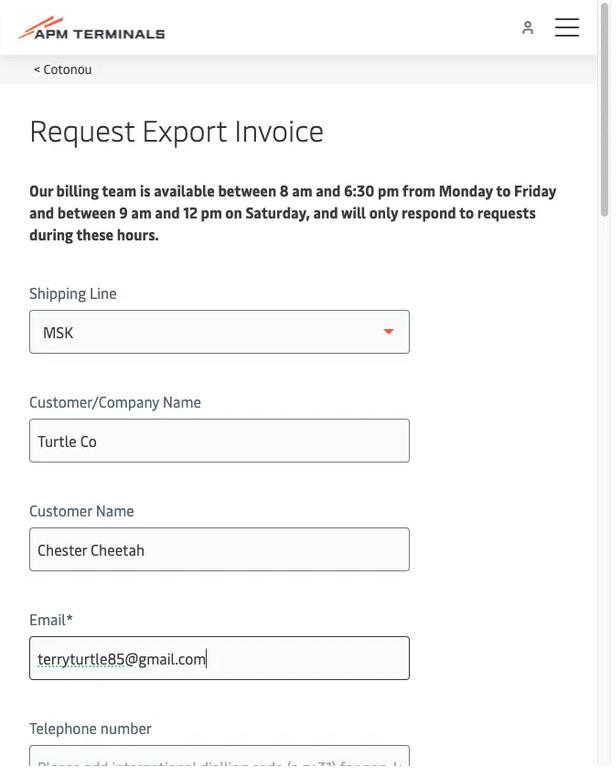 Task type: describe. For each thing, give the bounding box(es) containing it.
customer name
[[29, 500, 134, 520]]

saturday,
[[245, 202, 310, 222]]

during
[[29, 224, 73, 244]]

and down our
[[29, 202, 54, 222]]

0 vertical spatial to
[[496, 180, 511, 200]]

name for customer/company name
[[163, 392, 201, 411]]

customer/company
[[29, 392, 159, 411]]

team
[[102, 180, 137, 200]]

9
[[119, 202, 128, 222]]

0 vertical spatial between
[[218, 180, 276, 200]]

available
[[154, 180, 215, 200]]

Customer/Company Name text field
[[29, 419, 410, 463]]

0 vertical spatial am
[[292, 180, 312, 200]]

and left "will"
[[313, 202, 338, 222]]

Telephone number telephone field
[[29, 745, 410, 767]]

request
[[29, 109, 135, 149]]

line
[[90, 283, 117, 302]]

telephone
[[29, 718, 97, 738]]

customer/company name
[[29, 392, 201, 411]]

<
[[34, 59, 40, 77]]

will
[[341, 202, 366, 222]]

< cotonou
[[34, 59, 92, 77]]

these
[[76, 224, 114, 244]]

0 horizontal spatial between
[[57, 202, 116, 222]]

email
[[29, 609, 66, 629]]

monday
[[439, 180, 493, 200]]

our
[[29, 180, 53, 200]]

shipping line
[[29, 283, 117, 302]]

8
[[280, 180, 289, 200]]



Task type: locate. For each thing, give the bounding box(es) containing it.
friday
[[514, 180, 556, 200]]

and
[[316, 180, 341, 200], [29, 202, 54, 222], [155, 202, 180, 222], [313, 202, 338, 222]]

1 horizontal spatial name
[[163, 392, 201, 411]]

1 vertical spatial to
[[459, 202, 474, 222]]

requests
[[477, 202, 536, 222]]

customer
[[29, 500, 92, 520]]

cotonou link
[[43, 59, 92, 77]]

shipping
[[29, 283, 86, 302]]

name right customer
[[96, 500, 134, 520]]

1 vertical spatial name
[[96, 500, 134, 520]]

on
[[225, 202, 242, 222]]

1 horizontal spatial to
[[496, 180, 511, 200]]

0 horizontal spatial pm
[[201, 202, 222, 222]]

invoice
[[234, 109, 324, 149]]

1 horizontal spatial between
[[218, 180, 276, 200]]

request export invoice
[[29, 109, 324, 149]]

12
[[183, 202, 198, 222]]

1 horizontal spatial am
[[292, 180, 312, 200]]

number
[[100, 718, 152, 738]]

from
[[402, 180, 436, 200]]

pm
[[378, 180, 399, 200], [201, 202, 222, 222]]

am
[[292, 180, 312, 200], [131, 202, 152, 222]]

to
[[496, 180, 511, 200], [459, 202, 474, 222]]

to down monday
[[459, 202, 474, 222]]

0 horizontal spatial am
[[131, 202, 152, 222]]

between up on
[[218, 180, 276, 200]]

0 vertical spatial name
[[163, 392, 201, 411]]

am right 9
[[131, 202, 152, 222]]

our billing team is available between 8 am and 6:30 pm from monday to friday and between 9 am and 12 pm on saturday, and will only respond to requests during these hours.
[[29, 180, 556, 244]]

respond
[[402, 202, 456, 222]]

name for customer name
[[96, 500, 134, 520]]

only
[[369, 202, 398, 222]]

Customer Name text field
[[29, 528, 410, 572]]

between
[[218, 180, 276, 200], [57, 202, 116, 222]]

name
[[163, 392, 201, 411], [96, 500, 134, 520]]

0 horizontal spatial to
[[459, 202, 474, 222]]

1 horizontal spatial pm
[[378, 180, 399, 200]]

Email email field
[[29, 637, 410, 681]]

0 vertical spatial pm
[[378, 180, 399, 200]]

and left 12
[[155, 202, 180, 222]]

billing
[[56, 180, 99, 200]]

pm right 12
[[201, 202, 222, 222]]

name up 'customer/company name' text box
[[163, 392, 201, 411]]

1 vertical spatial am
[[131, 202, 152, 222]]

is
[[140, 180, 151, 200]]

am right 8
[[292, 180, 312, 200]]

and left 6:30
[[316, 180, 341, 200]]

telephone number
[[29, 718, 152, 738]]

hours.
[[117, 224, 159, 244]]

cotonou
[[43, 59, 92, 77]]

1 vertical spatial between
[[57, 202, 116, 222]]

1 vertical spatial pm
[[201, 202, 222, 222]]

pm up only on the top right
[[378, 180, 399, 200]]

to up requests
[[496, 180, 511, 200]]

0 horizontal spatial name
[[96, 500, 134, 520]]

6:30
[[344, 180, 375, 200]]

export
[[142, 109, 227, 149]]

between up these
[[57, 202, 116, 222]]



Task type: vqa. For each thing, say whether or not it's contained in the screenshot.
Customer Name 'text box'
yes



